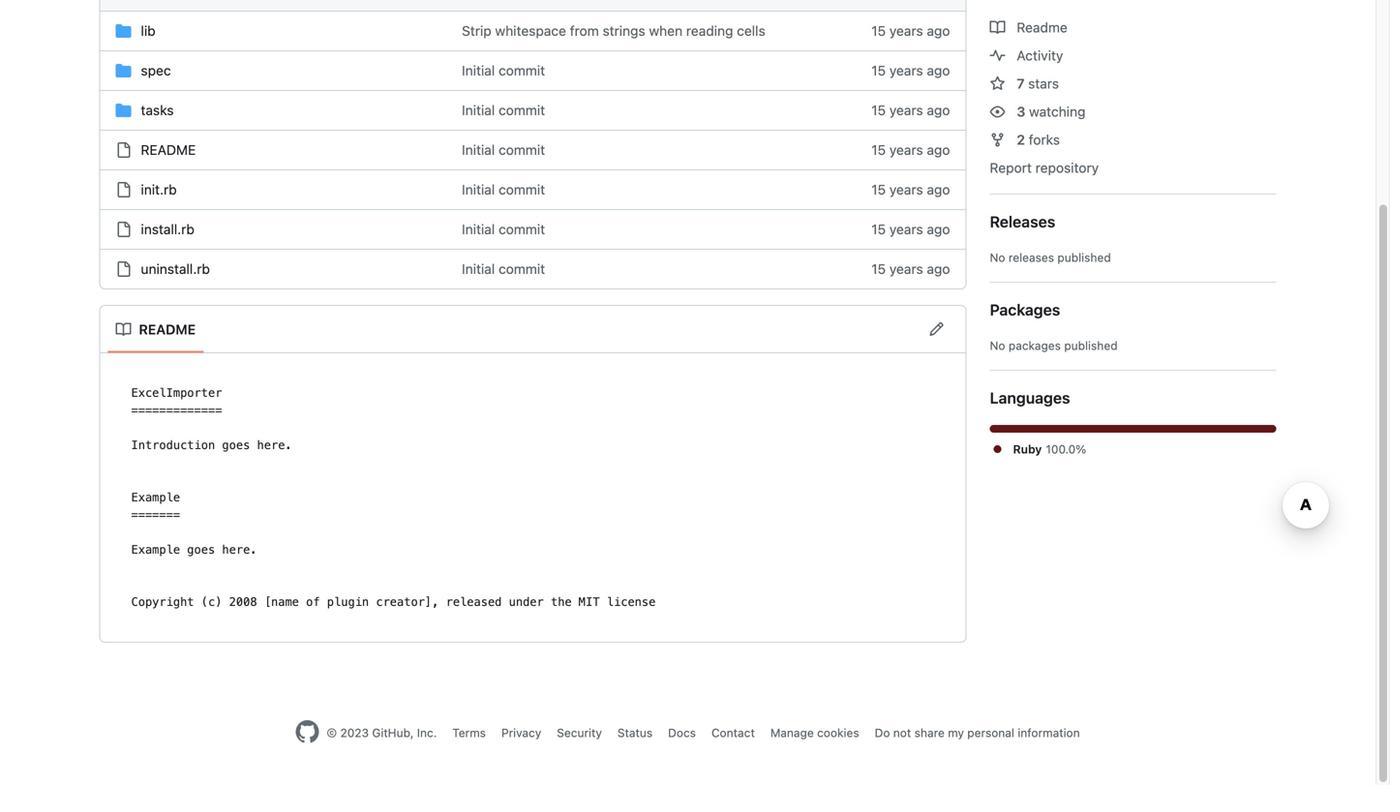 Task type: vqa. For each thing, say whether or not it's contained in the screenshot.
Homepage icon
yes



Task type: describe. For each thing, give the bounding box(es) containing it.
years for readme
[[890, 142, 923, 158]]

©
[[327, 726, 337, 740]]

dot fill image
[[990, 442, 1006, 457]]

strings
[[603, 23, 646, 39]]

reading
[[686, 23, 733, 39]]

initial for init.rb
[[462, 182, 495, 198]]

0 horizontal spatial goes
[[187, 543, 215, 557]]

ruby 100.0%
[[1013, 443, 1087, 456]]

terms link
[[452, 726, 486, 740]]

initial commit link for spec
[[462, 62, 545, 78]]

commit for uninstall.rb
[[499, 261, 545, 277]]

docs
[[668, 726, 696, 740]]

15 years ago for spec
[[872, 62, 950, 78]]

2 example from the top
[[131, 543, 180, 557]]

15 years ago for init.rb
[[872, 182, 950, 198]]

initial commit link for readme
[[462, 142, 545, 158]]

spec link
[[141, 62, 171, 78]]

privacy link
[[502, 726, 542, 740]]

ruby 100.0 element
[[990, 425, 1277, 433]]

security
[[557, 726, 602, 740]]

report repository
[[990, 160, 1099, 176]]

stars
[[1029, 76, 1059, 92]]

initial commit link for init.rb
[[462, 182, 545, 198]]

no for releases
[[990, 251, 1006, 264]]

years for uninstall.rb
[[890, 261, 923, 277]]

=======
[[131, 508, 180, 522]]

initial for install.rb
[[462, 221, 495, 237]]

1 vertical spatial here.
[[222, 543, 257, 557]]

initial for tasks
[[462, 102, 495, 118]]

initial commit for init.rb
[[462, 182, 545, 198]]

manage cookies button
[[771, 724, 859, 742]]

copyright
[[131, 596, 194, 609]]

15 for init.rb
[[872, 182, 886, 198]]

book image inside readme link
[[990, 20, 1006, 35]]

lib link
[[141, 23, 156, 39]]

excelimporter ============= introduction goes here. example ======= example goes here. copyright (c) 2008 [name of plugin creator], released under the mit license
[[131, 386, 656, 609]]

information
[[1018, 726, 1080, 740]]

15 for tasks
[[872, 102, 886, 118]]

directory image for spec
[[116, 63, 131, 78]]

under
[[509, 596, 544, 609]]

cookies
[[817, 726, 859, 740]]

2 forks
[[1017, 132, 1060, 148]]

forks
[[1029, 132, 1060, 148]]

releases
[[1009, 251, 1055, 264]]

whitespace
[[495, 23, 566, 39]]

strip
[[462, 23, 492, 39]]

tasks
[[141, 102, 174, 118]]

do not share my personal information button
[[875, 724, 1080, 742]]

privacy
[[502, 726, 542, 740]]

install.rb link
[[141, 221, 195, 237]]

plugin
[[327, 596, 369, 609]]

readme
[[1013, 19, 1068, 35]]

from
[[570, 23, 599, 39]]

strip whitespace from strings when reading cells
[[462, 23, 766, 39]]

repo forked image
[[990, 132, 1006, 148]]

share
[[915, 726, 945, 740]]

=============
[[131, 404, 222, 417]]

no releases published
[[990, 251, 1111, 264]]

(c)
[[201, 596, 222, 609]]

initial commit link for uninstall.rb
[[462, 261, 545, 277]]

uninstall.rb link
[[141, 261, 210, 277]]

github,
[[372, 726, 414, 740]]

repository
[[1036, 160, 1099, 176]]

7
[[1017, 76, 1025, 92]]

ago for lib
[[927, 23, 950, 39]]

my
[[948, 726, 964, 740]]

[name
[[264, 596, 299, 609]]

security link
[[557, 726, 602, 740]]

initial for spec
[[462, 62, 495, 78]]

0 horizontal spatial book image
[[116, 322, 131, 337]]

docs link
[[668, 726, 696, 740]]

releases
[[990, 213, 1056, 231]]

years for install.rb
[[890, 221, 923, 237]]

15 for uninstall.rb
[[872, 261, 886, 277]]

3
[[1017, 104, 1026, 120]]

ago for install.rb
[[927, 221, 950, 237]]

ago for tasks
[[927, 102, 950, 118]]

initial commit link for tasks
[[462, 102, 545, 118]]

commit for spec
[[499, 62, 545, 78]]

initial commit for install.rb
[[462, 221, 545, 237]]

directory image for lib
[[116, 23, 131, 39]]

100.0%
[[1046, 443, 1087, 456]]

ruby
[[1013, 443, 1042, 456]]

7 stars
[[1017, 76, 1059, 92]]

packages
[[1009, 339, 1061, 352]]

packages
[[990, 301, 1061, 319]]

1 vertical spatial readme
[[139, 321, 196, 337]]

15 for install.rb
[[872, 221, 886, 237]]

watching
[[1029, 104, 1086, 120]]

years for tasks
[[890, 102, 923, 118]]

inc.
[[417, 726, 437, 740]]

edit file image
[[929, 321, 945, 337]]

not
[[894, 726, 911, 740]]

0 vertical spatial readme link
[[141, 142, 196, 158]]

cells
[[737, 23, 766, 39]]

status link
[[618, 726, 653, 740]]

activity
[[1017, 47, 1064, 63]]



Task type: locate. For each thing, give the bounding box(es) containing it.
example up "======="
[[131, 491, 180, 504]]

7 ago from the top
[[927, 261, 950, 277]]

readme up init.rb link
[[141, 142, 196, 158]]

no
[[990, 251, 1006, 264], [990, 339, 1006, 352]]

install.rb
[[141, 221, 195, 237]]

1 commit from the top
[[499, 62, 545, 78]]

5 initial commit from the top
[[462, 221, 545, 237]]

15 years ago for install.rb
[[872, 221, 950, 237]]

no left releases
[[990, 251, 1006, 264]]

3 initial commit link from the top
[[462, 142, 545, 158]]

1 horizontal spatial book image
[[990, 20, 1006, 35]]

1 15 years ago from the top
[[872, 23, 950, 39]]

initial commit for readme
[[462, 142, 545, 158]]

ago for init.rb
[[927, 182, 950, 198]]

1 15 from the top
[[872, 23, 886, 39]]

1 years from the top
[[890, 23, 923, 39]]

initial for readme
[[462, 142, 495, 158]]

2023
[[340, 726, 369, 740]]

2 initial commit link from the top
[[462, 102, 545, 118]]

4 ago from the top
[[927, 142, 950, 158]]

readme link
[[990, 19, 1068, 35]]

commit for init.rb
[[499, 182, 545, 198]]

homepage image
[[296, 720, 319, 744]]

readme link down uninstall.rb link
[[108, 314, 203, 345]]

4 initial commit link from the top
[[462, 182, 545, 198]]

years for spec
[[890, 62, 923, 78]]

report repository link
[[990, 160, 1099, 176]]

uninstall.rb
[[141, 261, 210, 277]]

3 ago from the top
[[927, 102, 950, 118]]

5 initial commit link from the top
[[462, 221, 545, 237]]

0 vertical spatial book image
[[990, 20, 1006, 35]]

3 commit from the top
[[499, 142, 545, 158]]

3 years from the top
[[890, 102, 923, 118]]

pulse image
[[990, 48, 1006, 63]]

6 initial commit link from the top
[[462, 261, 545, 277]]

3 15 years ago from the top
[[872, 102, 950, 118]]

commit for tasks
[[499, 102, 545, 118]]

2 no from the top
[[990, 339, 1006, 352]]

activity link
[[990, 47, 1064, 63]]

book image up excelimporter
[[116, 322, 131, 337]]

0 vertical spatial goes
[[222, 439, 250, 452]]

directory image left tasks
[[116, 103, 131, 118]]

terms
[[452, 726, 486, 740]]

4 15 from the top
[[872, 142, 886, 158]]

0 vertical spatial directory image
[[116, 23, 131, 39]]

excelimporter
[[131, 386, 222, 400]]

1 vertical spatial no
[[990, 339, 1006, 352]]

spec
[[141, 62, 171, 78]]

book image
[[990, 20, 1006, 35], [116, 322, 131, 337]]

book image up pulse icon
[[990, 20, 1006, 35]]

2 commit from the top
[[499, 102, 545, 118]]

the
[[551, 596, 572, 609]]

published
[[1058, 251, 1111, 264], [1064, 339, 1118, 352]]

1 vertical spatial published
[[1064, 339, 1118, 352]]

ago for readme
[[927, 142, 950, 158]]

0 vertical spatial here.
[[257, 439, 292, 452]]

initial commit
[[462, 62, 545, 78], [462, 102, 545, 118], [462, 142, 545, 158], [462, 182, 545, 198], [462, 221, 545, 237], [462, 261, 545, 277]]

5 15 from the top
[[872, 182, 886, 198]]

init.rb
[[141, 182, 177, 198]]

initial commit for uninstall.rb
[[462, 261, 545, 277]]

languages
[[990, 389, 1070, 407]]

no packages published
[[990, 339, 1118, 352]]

1 example from the top
[[131, 491, 180, 504]]

2008
[[229, 596, 257, 609]]

commit for readme
[[499, 142, 545, 158]]

2 15 from the top
[[872, 62, 886, 78]]

4 commit from the top
[[499, 182, 545, 198]]

3 initial from the top
[[462, 142, 495, 158]]

6 initial from the top
[[462, 261, 495, 277]]

1 horizontal spatial goes
[[222, 439, 250, 452]]

5 years from the top
[[890, 182, 923, 198]]

license
[[607, 596, 656, 609]]

5 15 years ago from the top
[[872, 182, 950, 198]]

15 years ago
[[872, 23, 950, 39], [872, 62, 950, 78], [872, 102, 950, 118], [872, 142, 950, 158], [872, 182, 950, 198], [872, 221, 950, 237], [872, 261, 950, 277]]

manage cookies
[[771, 726, 859, 740]]

3 initial commit from the top
[[462, 142, 545, 158]]

releases link
[[990, 213, 1056, 231]]

years
[[890, 23, 923, 39], [890, 62, 923, 78], [890, 102, 923, 118], [890, 142, 923, 158], [890, 182, 923, 198], [890, 221, 923, 237], [890, 261, 923, 277]]

no for packages
[[990, 339, 1006, 352]]

ago
[[927, 23, 950, 39], [927, 62, 950, 78], [927, 102, 950, 118], [927, 142, 950, 158], [927, 182, 950, 198], [927, 221, 950, 237], [927, 261, 950, 277]]

15 for readme
[[872, 142, 886, 158]]

7 15 years ago from the top
[[872, 261, 950, 277]]

4 initial commit from the top
[[462, 182, 545, 198]]

strip whitespace from strings when reading cells link
[[462, 23, 766, 39]]

2 directory image from the top
[[116, 63, 131, 78]]

goes
[[222, 439, 250, 452], [187, 543, 215, 557]]

5 initial from the top
[[462, 221, 495, 237]]

1 vertical spatial readme link
[[108, 314, 203, 345]]

initial for uninstall.rb
[[462, 261, 495, 277]]

1 vertical spatial directory image
[[116, 63, 131, 78]]

years for lib
[[890, 23, 923, 39]]

6 commit from the top
[[499, 261, 545, 277]]

5 ago from the top
[[927, 182, 950, 198]]

0 vertical spatial no
[[990, 251, 1006, 264]]

6 years from the top
[[890, 221, 923, 237]]

initial commit link
[[462, 62, 545, 78], [462, 102, 545, 118], [462, 142, 545, 158], [462, 182, 545, 198], [462, 221, 545, 237], [462, 261, 545, 277]]

initial commit for tasks
[[462, 102, 545, 118]]

released
[[446, 596, 502, 609]]

introduction
[[131, 439, 215, 452]]

15 years ago for lib
[[872, 23, 950, 39]]

example
[[131, 491, 180, 504], [131, 543, 180, 557]]

do not share my personal information
[[875, 726, 1080, 740]]

example down "======="
[[131, 543, 180, 557]]

do
[[875, 726, 890, 740]]

5 commit from the top
[[499, 221, 545, 237]]

2 vertical spatial directory image
[[116, 103, 131, 118]]

published for packages
[[1064, 339, 1118, 352]]

packages link
[[990, 298, 1277, 321]]

7 years from the top
[[890, 261, 923, 277]]

directory image left spec
[[116, 63, 131, 78]]

0 vertical spatial readme
[[141, 142, 196, 158]]

0 vertical spatial published
[[1058, 251, 1111, 264]]

directory image for tasks
[[116, 103, 131, 118]]

© 2023 github, inc.
[[327, 726, 437, 740]]

4 initial from the top
[[462, 182, 495, 198]]

status
[[618, 726, 653, 740]]

1 initial commit link from the top
[[462, 62, 545, 78]]

7 15 from the top
[[872, 261, 886, 277]]

lib
[[141, 23, 156, 39]]

readme link
[[141, 142, 196, 158], [108, 314, 203, 345]]

init.rb link
[[141, 182, 177, 198]]

15 for spec
[[872, 62, 886, 78]]

1 directory image from the top
[[116, 23, 131, 39]]

published down the packages link
[[1064, 339, 1118, 352]]

4 years from the top
[[890, 142, 923, 158]]

eye image
[[990, 104, 1006, 120]]

no left packages
[[990, 339, 1006, 352]]

ago for uninstall.rb
[[927, 261, 950, 277]]

readme
[[141, 142, 196, 158], [139, 321, 196, 337]]

3 15 from the top
[[872, 102, 886, 118]]

2
[[1017, 132, 1025, 148]]

creator],
[[376, 596, 439, 609]]

directory image
[[116, 23, 131, 39], [116, 63, 131, 78], [116, 103, 131, 118]]

4 15 years ago from the top
[[872, 142, 950, 158]]

1 ago from the top
[[927, 23, 950, 39]]

1 vertical spatial goes
[[187, 543, 215, 557]]

15 years ago for tasks
[[872, 102, 950, 118]]

personal
[[968, 726, 1015, 740]]

0 vertical spatial example
[[131, 491, 180, 504]]

1 initial commit from the top
[[462, 62, 545, 78]]

of
[[306, 596, 320, 609]]

contact
[[712, 726, 755, 740]]

manage
[[771, 726, 814, 740]]

1 vertical spatial example
[[131, 543, 180, 557]]

3 watching
[[1017, 104, 1086, 120]]

goes up (c)
[[187, 543, 215, 557]]

6 15 years ago from the top
[[872, 221, 950, 237]]

goes right introduction
[[222, 439, 250, 452]]

1 no from the top
[[990, 251, 1006, 264]]

6 ago from the top
[[927, 221, 950, 237]]

initial commit link for install.rb
[[462, 221, 545, 237]]

readme link up init.rb link
[[141, 142, 196, 158]]

2 15 years ago from the top
[[872, 62, 950, 78]]

15 for lib
[[872, 23, 886, 39]]

6 15 from the top
[[872, 221, 886, 237]]

2 ago from the top
[[927, 62, 950, 78]]

years for init.rb
[[890, 182, 923, 198]]

6 initial commit from the top
[[462, 261, 545, 277]]

published right releases
[[1058, 251, 1111, 264]]

ago for spec
[[927, 62, 950, 78]]

1 vertical spatial book image
[[116, 322, 131, 337]]

initial commit for spec
[[462, 62, 545, 78]]

directory image left lib link on the top of the page
[[116, 23, 131, 39]]

when
[[649, 23, 683, 39]]

commit for install.rb
[[499, 221, 545, 237]]

contact link
[[712, 726, 755, 740]]

mit
[[579, 596, 600, 609]]

report
[[990, 160, 1032, 176]]

commit
[[499, 62, 545, 78], [499, 102, 545, 118], [499, 142, 545, 158], [499, 182, 545, 198], [499, 221, 545, 237], [499, 261, 545, 277]]

star image
[[990, 76, 1006, 92]]

published for releases
[[1058, 251, 1111, 264]]

1 initial from the top
[[462, 62, 495, 78]]

15
[[872, 23, 886, 39], [872, 62, 886, 78], [872, 102, 886, 118], [872, 142, 886, 158], [872, 182, 886, 198], [872, 221, 886, 237], [872, 261, 886, 277]]

2 initial commit from the top
[[462, 102, 545, 118]]

2 initial from the top
[[462, 102, 495, 118]]

15 years ago for uninstall.rb
[[872, 261, 950, 277]]

tasks link
[[141, 102, 174, 118]]

3 directory image from the top
[[116, 103, 131, 118]]

readme down uninstall.rb link
[[139, 321, 196, 337]]

15 years ago for readme
[[872, 142, 950, 158]]

2 years from the top
[[890, 62, 923, 78]]



